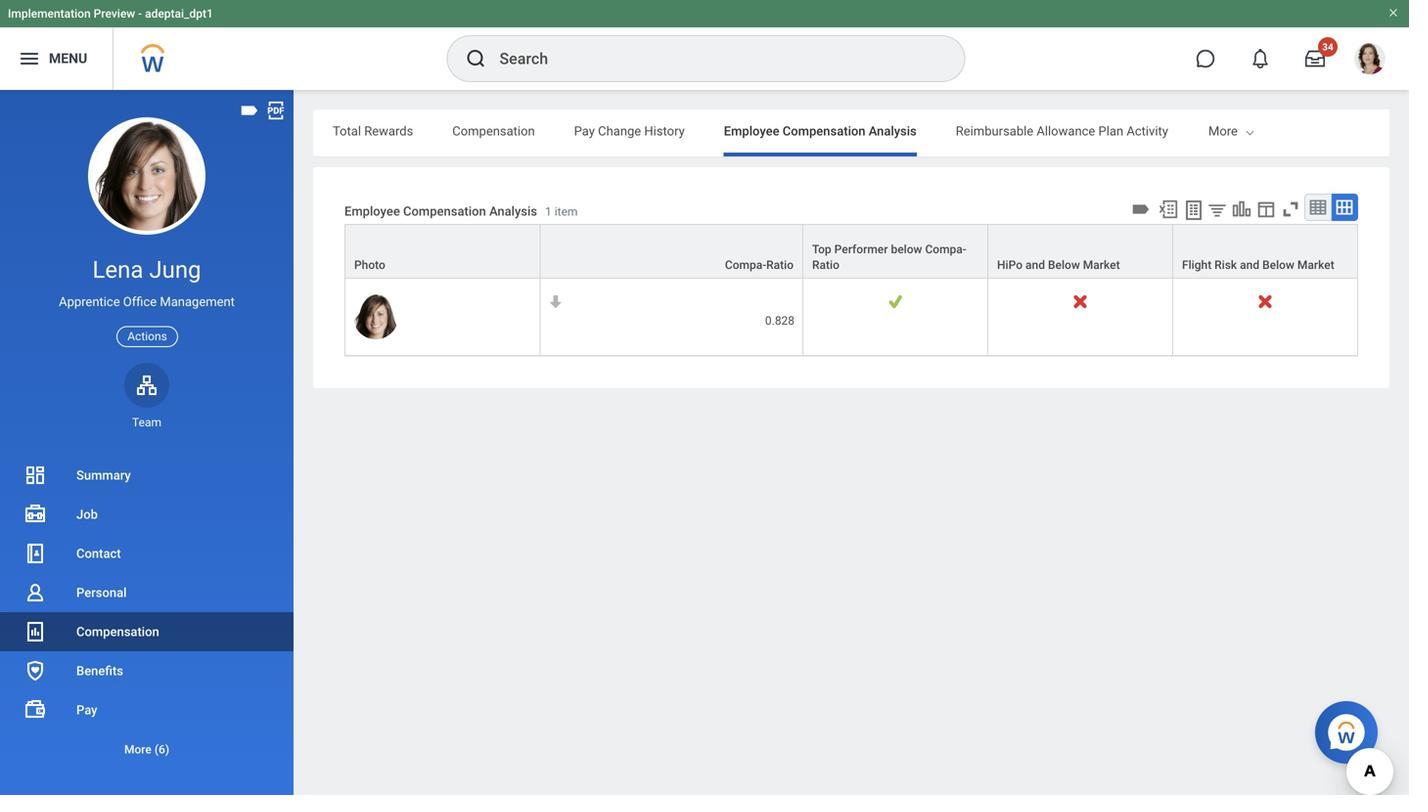 Task type: describe. For each thing, give the bounding box(es) containing it.
reimbursable allowance plan activity
[[956, 124, 1169, 139]]

more (6) button
[[0, 730, 294, 770]]

compensation image
[[23, 621, 47, 644]]

flight
[[1183, 259, 1212, 272]]

total rewards
[[333, 124, 413, 139]]

employee for employee compensation analysis
[[724, 124, 780, 139]]

menu
[[49, 51, 87, 67]]

pay for pay change history
[[574, 124, 595, 139]]

market inside "popup button"
[[1084, 259, 1121, 272]]

reimbursable
[[956, 124, 1034, 139]]

more (6) button
[[0, 739, 294, 762]]

fullscreen image
[[1281, 199, 1302, 220]]

below
[[891, 243, 923, 257]]

justify image
[[18, 47, 41, 70]]

by
[[1293, 124, 1306, 139]]

view printable version (pdf) image
[[265, 100, 287, 121]]

pay link
[[0, 691, 294, 730]]

implementation preview -   adeptai_dpt1
[[8, 7, 213, 21]]

analysis for employee compensation analysis
[[869, 124, 917, 139]]

and inside "popup button"
[[1026, 259, 1046, 272]]

future vesting by calendar year
[[1208, 124, 1388, 139]]

photo button
[[346, 225, 540, 278]]

apprentice office management
[[59, 295, 235, 310]]

lena
[[92, 256, 143, 284]]

view worker - expand/collapse chart image
[[1232, 199, 1253, 220]]

top performer below compa- ratio
[[813, 243, 967, 272]]

(6)
[[155, 744, 169, 757]]

compensation link
[[0, 613, 294, 652]]

1 vertical spatial compa-
[[725, 259, 767, 272]]

future
[[1208, 124, 1244, 139]]

contact link
[[0, 535, 294, 574]]

personal link
[[0, 574, 294, 613]]

personal
[[76, 586, 127, 601]]

management
[[160, 295, 235, 310]]

click to view/edit grid preferences image
[[1256, 199, 1278, 220]]

compa-ratio
[[725, 259, 794, 272]]

total
[[333, 124, 361, 139]]

rewards
[[364, 124, 413, 139]]

performer
[[835, 243, 888, 257]]

implementation
[[8, 7, 91, 21]]

compa- inside top performer below compa- ratio
[[926, 243, 967, 257]]

search image
[[465, 47, 488, 70]]

lena jung
[[92, 256, 201, 284]]

employee compensation analysis
[[724, 124, 917, 139]]

select to filter grid data image
[[1207, 200, 1229, 220]]

tag image for export to excel icon
[[1131, 199, 1152, 220]]

office
[[123, 295, 157, 310]]

34 button
[[1294, 37, 1338, 80]]

expand table image
[[1335, 198, 1355, 217]]

0.828 row
[[345, 279, 1359, 357]]

1
[[545, 205, 552, 219]]

benefits image
[[23, 660, 47, 683]]

personal image
[[23, 582, 47, 605]]

item
[[555, 205, 578, 219]]

team
[[132, 416, 162, 430]]

risk
[[1215, 259, 1238, 272]]

flight risk and below market
[[1183, 259, 1335, 272]]

notifications large image
[[1251, 49, 1271, 69]]

flight risk and below market button
[[1174, 225, 1358, 278]]

tab list containing total rewards
[[313, 110, 1390, 157]]

job link
[[0, 495, 294, 535]]

job
[[76, 508, 98, 522]]

more for more
[[1209, 124, 1238, 139]]

ratio inside top performer below compa- ratio
[[813, 259, 840, 272]]

tag image for view printable version (pdf) image
[[239, 100, 260, 121]]

and inside popup button
[[1241, 259, 1260, 272]]

actions button
[[117, 327, 178, 347]]

pay for pay
[[76, 703, 97, 718]]

vesting
[[1247, 124, 1290, 139]]

employee's photo (lena jung) image
[[353, 295, 398, 340]]



Task type: vqa. For each thing, say whether or not it's contained in the screenshot.
the top "EMPLOYEE'S PHOTO (LOGAN MCNEIL)"
no



Task type: locate. For each thing, give the bounding box(es) containing it.
contact
[[76, 547, 121, 561]]

activity
[[1127, 124, 1169, 139]]

below inside the flight risk and below market popup button
[[1263, 259, 1295, 272]]

preview
[[94, 7, 135, 21]]

1 horizontal spatial pay
[[574, 124, 595, 139]]

this top performing employee is below compa-ratio. image
[[888, 295, 903, 309]]

more
[[1209, 124, 1238, 139], [124, 744, 152, 757]]

jung
[[149, 256, 201, 284]]

table image
[[1309, 198, 1329, 217]]

pay
[[574, 124, 595, 139], [76, 703, 97, 718]]

1 vertical spatial analysis
[[490, 204, 538, 219]]

tag image left view printable version (pdf) image
[[239, 100, 260, 121]]

more left vesting
[[1209, 124, 1238, 139]]

0 horizontal spatial compa-
[[725, 259, 767, 272]]

calendar
[[1309, 124, 1360, 139]]

summary link
[[0, 456, 294, 495]]

more for more (6)
[[124, 744, 152, 757]]

benefits link
[[0, 652, 294, 691]]

below right "hipo"
[[1049, 259, 1081, 272]]

tag image left export to excel icon
[[1131, 199, 1152, 220]]

1 horizontal spatial compa-
[[926, 243, 967, 257]]

1 horizontal spatial below
[[1263, 259, 1295, 272]]

0 horizontal spatial ratio
[[767, 259, 794, 272]]

0 horizontal spatial employee
[[345, 204, 400, 219]]

history
[[645, 124, 685, 139]]

contact image
[[23, 542, 47, 566]]

employee down search workday search field
[[724, 124, 780, 139]]

below inside hipo and below market "popup button"
[[1049, 259, 1081, 272]]

team lena jung element
[[124, 415, 169, 431]]

more (6)
[[124, 744, 169, 757]]

pay down benefits
[[76, 703, 97, 718]]

below right risk
[[1263, 259, 1295, 272]]

ratio up 0.828
[[767, 259, 794, 272]]

ratio
[[767, 259, 794, 272], [813, 259, 840, 272]]

0 horizontal spatial below
[[1049, 259, 1081, 272]]

0 horizontal spatial pay
[[76, 703, 97, 718]]

hipo and below market button
[[989, 225, 1173, 278]]

1 below from the left
[[1049, 259, 1081, 272]]

view team image
[[135, 374, 159, 397]]

employee for employee compensation analysis 1 item
[[345, 204, 400, 219]]

1 ratio from the left
[[767, 259, 794, 272]]

list containing summary
[[0, 456, 294, 770]]

1 horizontal spatial employee
[[724, 124, 780, 139]]

compa- right "below"
[[926, 243, 967, 257]]

menu banner
[[0, 0, 1410, 90]]

allowance
[[1037, 124, 1096, 139]]

actions
[[127, 330, 167, 344]]

1 vertical spatial pay
[[76, 703, 97, 718]]

apprentice
[[59, 295, 120, 310]]

compa- up 0.828
[[725, 259, 767, 272]]

pay inside navigation pane region
[[76, 703, 97, 718]]

benefits
[[76, 664, 123, 679]]

summary image
[[23, 464, 47, 488]]

0 horizontal spatial tag image
[[239, 100, 260, 121]]

and
[[1026, 259, 1046, 272], [1241, 259, 1260, 272]]

market down table icon at the right top
[[1298, 259, 1335, 272]]

34
[[1323, 41, 1334, 53]]

change
[[598, 124, 641, 139]]

0 horizontal spatial more
[[124, 744, 152, 757]]

2 ratio from the left
[[813, 259, 840, 272]]

compa-
[[926, 243, 967, 257], [725, 259, 767, 272]]

1 horizontal spatial and
[[1241, 259, 1260, 272]]

1 horizontal spatial market
[[1298, 259, 1335, 272]]

0 horizontal spatial and
[[1026, 259, 1046, 272]]

team link
[[124, 363, 169, 431]]

navigation pane region
[[0, 90, 294, 796]]

1 vertical spatial more
[[124, 744, 152, 757]]

menu button
[[0, 27, 113, 90]]

2 and from the left
[[1241, 259, 1260, 272]]

0 vertical spatial employee
[[724, 124, 780, 139]]

0 vertical spatial analysis
[[869, 124, 917, 139]]

analysis inside tab list
[[869, 124, 917, 139]]

plan
[[1099, 124, 1124, 139]]

1 and from the left
[[1026, 259, 1046, 272]]

1 horizontal spatial tag image
[[1131, 199, 1152, 220]]

below
[[1049, 259, 1081, 272], [1263, 259, 1295, 272]]

photo
[[354, 259, 386, 272]]

toolbar
[[1128, 194, 1359, 224]]

compa-ratio button
[[541, 225, 803, 278]]

pay change history
[[574, 124, 685, 139]]

0 vertical spatial more
[[1209, 124, 1238, 139]]

pay image
[[23, 699, 47, 723]]

employee
[[724, 124, 780, 139], [345, 204, 400, 219]]

adeptai_dpt1
[[145, 7, 213, 21]]

1 horizontal spatial more
[[1209, 124, 1238, 139]]

0 vertical spatial compa-
[[926, 243, 967, 257]]

compa-ratio below 0.95 image
[[549, 295, 563, 309]]

employee compensation analysis 1 item
[[345, 204, 578, 219]]

top performer below compa- ratio button
[[804, 225, 988, 278]]

0 vertical spatial pay
[[574, 124, 595, 139]]

and right "hipo"
[[1026, 259, 1046, 272]]

compa-ratio below 0.95 element
[[549, 295, 795, 329]]

pay inside tab list
[[574, 124, 595, 139]]

and right risk
[[1241, 259, 1260, 272]]

tab list
[[313, 110, 1390, 157]]

analysis for employee compensation analysis 1 item
[[490, 204, 538, 219]]

more left (6)
[[124, 744, 152, 757]]

1 horizontal spatial analysis
[[869, 124, 917, 139]]

market
[[1084, 259, 1121, 272], [1298, 259, 1335, 272]]

0 horizontal spatial analysis
[[490, 204, 538, 219]]

row
[[345, 224, 1359, 279]]

compensation inside navigation pane region
[[76, 625, 159, 640]]

-
[[138, 7, 142, 21]]

tag image
[[239, 100, 260, 121], [1131, 199, 1152, 220]]

employee up photo
[[345, 204, 400, 219]]

pay left change on the top
[[574, 124, 595, 139]]

Search Workday  search field
[[500, 37, 925, 80]]

2 below from the left
[[1263, 259, 1295, 272]]

employee inside tab list
[[724, 124, 780, 139]]

1 horizontal spatial ratio
[[813, 259, 840, 272]]

summary
[[76, 468, 131, 483]]

market inside popup button
[[1298, 259, 1335, 272]]

1 market from the left
[[1084, 259, 1121, 272]]

export to worksheets image
[[1183, 199, 1206, 222]]

year
[[1363, 124, 1388, 139]]

row containing top performer below compa- ratio
[[345, 224, 1359, 279]]

market right "hipo"
[[1084, 259, 1121, 272]]

close environment banner image
[[1388, 7, 1400, 19]]

list
[[0, 456, 294, 770]]

0 vertical spatial tag image
[[239, 100, 260, 121]]

job image
[[23, 503, 47, 527]]

1 vertical spatial tag image
[[1131, 199, 1152, 220]]

2 market from the left
[[1298, 259, 1335, 272]]

hipo
[[998, 259, 1023, 272]]

1 vertical spatial employee
[[345, 204, 400, 219]]

export to excel image
[[1158, 199, 1180, 220]]

inbox large image
[[1306, 49, 1326, 69]]

ratio down top
[[813, 259, 840, 272]]

hipo and below market
[[998, 259, 1121, 272]]

0.828
[[766, 314, 795, 328]]

0 horizontal spatial market
[[1084, 259, 1121, 272]]

analysis
[[869, 124, 917, 139], [490, 204, 538, 219]]

profile logan mcneil image
[[1355, 43, 1386, 78]]

more inside dropdown button
[[124, 744, 152, 757]]

compensation
[[453, 124, 535, 139], [783, 124, 866, 139], [403, 204, 486, 219], [76, 625, 159, 640]]

top
[[813, 243, 832, 257]]



